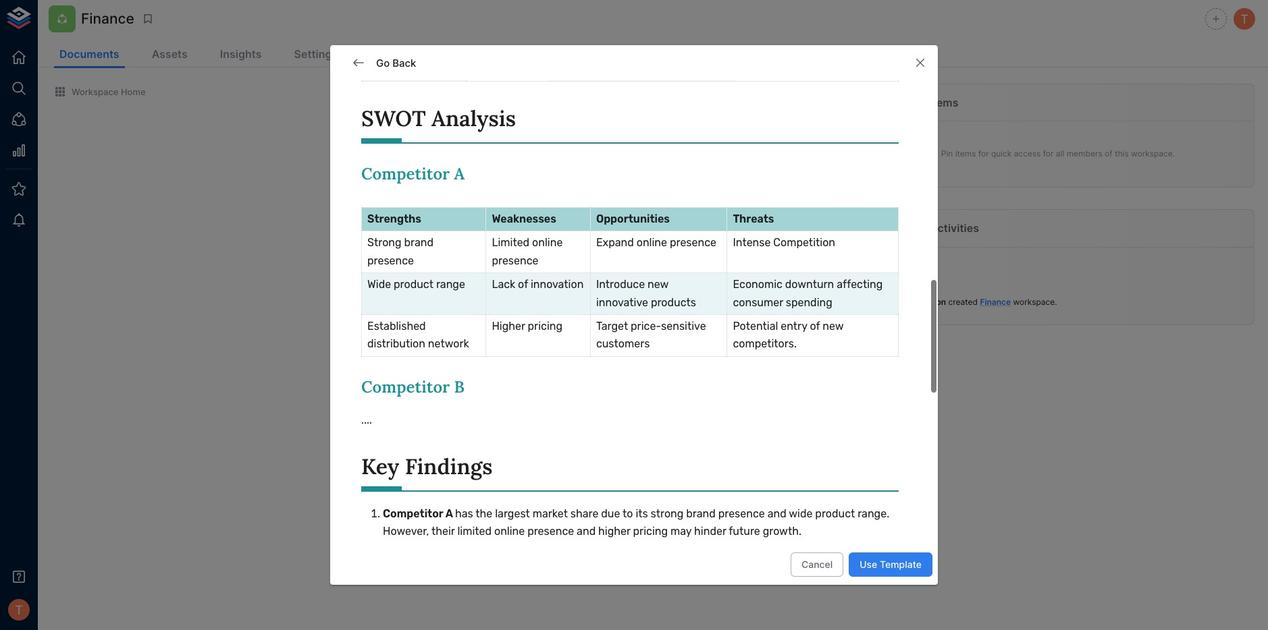 Task type: describe. For each thing, give the bounding box(es) containing it.
strong
[[367, 237, 401, 249]]

online inside has the largest market share due to its strong brand presence and wide product range. however, their limited online presence and higher pricing may hinder future growth.
[[494, 526, 525, 538]]

pm
[[926, 287, 937, 296]]

may
[[670, 526, 692, 538]]

established distribution network
[[367, 320, 469, 351]]

online for expand
[[637, 237, 667, 249]]

settings
[[294, 47, 338, 61]]

spending
[[786, 296, 832, 309]]

growth. inside has the largest market share due to its strong brand presence and wide product range. however, their limited online presence and higher pricing may hinder future growth.
[[763, 526, 802, 538]]

quick
[[991, 149, 1012, 159]]

it
[[781, 549, 787, 562]]

1 vertical spatial of
[[518, 278, 528, 291]]

pin items for quick access for all members of this workspace.
[[941, 149, 1175, 159]]

intense
[[733, 237, 771, 249]]

use template
[[860, 559, 922, 570]]

assets
[[152, 47, 188, 61]]

its inside has the largest market share due to its strong brand presence and wide product range. however, their limited online presence and higher pricing may hinder future growth.
[[636, 508, 648, 521]]

its right use
[[879, 549, 892, 562]]

range.
[[858, 508, 889, 521]]

0 horizontal spatial product
[[394, 278, 433, 291]]

use
[[860, 559, 877, 570]]

established
[[367, 320, 426, 333]]

wide
[[789, 508, 813, 521]]

finance inside 04:04 pm tim burton created finance workspace .
[[980, 297, 1011, 307]]

to inside no documents found. create powerful documents, wikis & notes for personal use or invite your team to collaborate with you.
[[436, 322, 444, 332]]

pinned items
[[891, 96, 959, 109]]

04:04
[[903, 287, 924, 296]]

template
[[880, 559, 922, 570]]

limited online presence
[[492, 237, 565, 267]]

and left wide
[[768, 508, 786, 521]]

settings link
[[289, 42, 343, 68]]

all
[[1056, 149, 1064, 159]]

strengths
[[367, 213, 421, 225]]

products inside introduce new innovative products
[[651, 296, 696, 309]]

known
[[467, 549, 500, 562]]

for left all
[[1043, 149, 1054, 159]]

downturn
[[785, 278, 834, 291]]

no
[[392, 293, 406, 306]]

documents
[[59, 47, 119, 61]]

to inside has the largest market share due to its strong brand presence and wide product range. however, their limited online presence and higher pricing may hinder future growth.
[[623, 508, 633, 521]]

higher
[[492, 320, 525, 333]]

to right needs
[[823, 549, 834, 562]]

for left quick
[[978, 149, 989, 159]]

target
[[596, 320, 628, 333]]

learn
[[421, 343, 444, 354]]

weaknesses
[[492, 213, 556, 225]]

workspace home link
[[54, 86, 146, 98]]

limited
[[457, 526, 492, 538]]

pricing,
[[721, 549, 758, 562]]

workspace home
[[72, 86, 146, 97]]

create inside no documents found. create powerful documents, wikis & notes for personal use or invite your team to collaborate with you.
[[332, 310, 357, 321]]

0 horizontal spatial t button
[[4, 596, 34, 625]]

powerful
[[360, 310, 393, 321]]

....
[[361, 414, 372, 427]]

new
[[787, 86, 808, 97]]

burton
[[920, 297, 946, 307]]

insights
[[220, 47, 262, 61]]

create new
[[754, 86, 808, 97]]

lack
[[492, 278, 515, 291]]

items
[[955, 149, 976, 159]]

create inside button
[[754, 86, 785, 97]]

due
[[601, 508, 620, 521]]

insights link
[[215, 42, 267, 68]]

swot analysis
[[361, 105, 516, 132]]

pricing inside has the largest market share due to its strong brand presence and wide product range. however, their limited online presence and higher pricing may hinder future growth.
[[633, 526, 668, 538]]

customers
[[596, 338, 650, 351]]

price-
[[631, 320, 661, 333]]

presence up future
[[718, 508, 765, 521]]

cancel button
[[791, 553, 844, 577]]

t for topmost t button
[[1241, 11, 1248, 26]]

for inside no documents found. create powerful documents, wikis & notes for personal use or invite your team to collaborate with you.
[[495, 310, 506, 321]]

2 vertical spatial competitor
[[383, 508, 443, 521]]

target price-sensitive customers
[[596, 320, 709, 351]]

more
[[447, 343, 468, 354]]

pin
[[941, 149, 953, 159]]

consumer
[[733, 296, 783, 309]]

go
[[376, 57, 390, 69]]

service
[[524, 567, 560, 580]]

go back
[[376, 57, 416, 69]]

product inside has the largest market share due to its strong brand presence and wide product range. however, their limited online presence and higher pricing may hinder future growth.
[[815, 508, 855, 521]]

competition
[[773, 237, 835, 249]]

0 vertical spatial finance
[[81, 10, 134, 27]]

with
[[491, 322, 508, 332]]

and down 'share'
[[577, 526, 596, 538]]

needs
[[790, 549, 821, 562]]

assets link
[[146, 42, 193, 68]]

of inside 'potential entry of new competitors.'
[[810, 320, 820, 333]]

collaborate
[[446, 322, 489, 332]]

online for limited
[[532, 237, 563, 249]]

expand online presence
[[596, 237, 716, 249]]

to right service
[[563, 567, 573, 580]]

is
[[456, 549, 464, 562]]

hinder
[[694, 526, 726, 538]]

analysis
[[432, 105, 516, 132]]

sensitive
[[661, 320, 706, 333]]

1 horizontal spatial a
[[454, 164, 465, 185]]

access
[[1014, 149, 1041, 159]]



Task type: vqa. For each thing, say whether or not it's contained in the screenshot.


Task type: locate. For each thing, give the bounding box(es) containing it.
online down opportunities
[[637, 237, 667, 249]]

swot
[[361, 105, 426, 132]]

findings
[[405, 453, 493, 481]]

sustain
[[576, 567, 613, 580]]

to right due
[[623, 508, 633, 521]]

wide
[[367, 278, 391, 291]]

presence for strong brand presence
[[367, 254, 414, 267]]

finance right created
[[980, 297, 1011, 307]]

for up customer on the left of page
[[502, 549, 517, 562]]

network
[[428, 338, 469, 351]]

economic
[[733, 278, 783, 291]]

limited
[[492, 237, 529, 249]]

innovative inside introduce new innovative products
[[596, 296, 648, 309]]

04:04 pm tim burton created finance workspace .
[[903, 287, 1057, 307]]

1 vertical spatial competitor
[[361, 377, 450, 398]]

and down has the largest market share due to its strong brand presence and wide product range. however, their limited online presence and higher pricing may hinder future growth.
[[637, 549, 656, 562]]

0 horizontal spatial market
[[383, 567, 418, 580]]

recent
[[891, 222, 927, 235]]

competitors.
[[733, 338, 797, 351]]

reach
[[421, 567, 449, 580]]

presence down strong
[[367, 254, 414, 267]]

documents,
[[395, 310, 440, 321]]

their
[[431, 526, 455, 538]]

strong
[[651, 508, 684, 521]]

innovative up service
[[534, 549, 586, 562]]

use template button
[[849, 553, 933, 577]]

strong brand presence
[[367, 237, 436, 267]]

2 horizontal spatial online
[[637, 237, 667, 249]]

items
[[929, 96, 959, 109]]

of right lack
[[518, 278, 528, 291]]

innovation
[[531, 278, 584, 291]]

products
[[651, 296, 696, 309], [589, 549, 634, 562]]

2 horizontal spatial of
[[1105, 149, 1113, 159]]

brand inside has the largest market share due to its strong brand presence and wide product range. however, their limited online presence and higher pricing may hinder future growth.
[[686, 508, 716, 521]]

customer
[[474, 567, 521, 580]]

pricing
[[528, 320, 562, 333], [633, 526, 668, 538]]

opportunities
[[596, 213, 670, 225]]

1 vertical spatial innovative
[[534, 549, 586, 562]]

0 vertical spatial of
[[1105, 149, 1113, 159]]

workspace
[[72, 86, 118, 97]]

to right team
[[436, 322, 444, 332]]

0 horizontal spatial innovative
[[534, 549, 586, 562]]

1 horizontal spatial t
[[1241, 11, 1248, 26]]

pricing down strong
[[633, 526, 668, 538]]

create new button
[[744, 80, 835, 104]]

has the largest market share due to its strong brand presence and wide product range. however, their limited online presence and higher pricing may hinder future growth.
[[383, 508, 892, 538]]

a left has
[[445, 508, 453, 521]]

1 vertical spatial a
[[445, 508, 453, 521]]

1 vertical spatial t
[[15, 603, 23, 618]]

range
[[436, 278, 465, 291]]

its right sustain
[[615, 567, 628, 580]]

t
[[1241, 11, 1248, 26], [15, 603, 23, 618]]

presence down limited
[[492, 254, 539, 267]]

innovative
[[596, 296, 648, 309], [534, 549, 586, 562]]

share
[[570, 508, 599, 521]]

new down spending in the top of the page
[[823, 320, 844, 333]]

and down is
[[452, 567, 471, 580]]

1 horizontal spatial t button
[[1232, 6, 1257, 32]]

no documents found. create powerful documents, wikis & notes for personal use or invite your team to collaborate with you.
[[332, 293, 557, 332]]

your
[[395, 322, 412, 332]]

higher
[[598, 526, 630, 538]]

create left powerful
[[332, 310, 357, 321]]

1 horizontal spatial online
[[532, 237, 563, 249]]

of left this
[[1105, 149, 1113, 159]]

0 vertical spatial growth.
[[763, 526, 802, 538]]

found.
[[465, 293, 496, 306]]

growth. inside is known for its innovative products and competitive pricing, but it needs to improve its market reach and customer service to sustain its growth.
[[630, 567, 669, 580]]

market left reach
[[383, 567, 418, 580]]

is known for its innovative products and competitive pricing, but it needs to improve its market reach and customer service to sustain its growth.
[[383, 549, 894, 580]]

.
[[1055, 297, 1057, 307]]

use
[[543, 310, 557, 321]]

1 horizontal spatial innovative
[[596, 296, 648, 309]]

products down higher
[[589, 549, 634, 562]]

market inside is known for its innovative products and competitive pricing, but it needs to improve its market reach and customer service to sustain its growth.
[[383, 567, 418, 580]]

tim
[[903, 297, 918, 307]]

key
[[361, 453, 399, 481]]

2 vertical spatial of
[[810, 320, 820, 333]]

new inside introduce new innovative products
[[648, 278, 668, 291]]

market left 'share'
[[533, 508, 568, 521]]

1 vertical spatial growth.
[[630, 567, 669, 580]]

its
[[636, 508, 648, 521], [519, 549, 532, 562], [879, 549, 892, 562], [615, 567, 628, 580]]

0 horizontal spatial online
[[494, 526, 525, 538]]

innovative inside is known for its innovative products and competitive pricing, but it needs to improve its market reach and customer service to sustain its growth.
[[534, 549, 586, 562]]

presence down 'share'
[[527, 526, 574, 538]]

presence left intense
[[670, 237, 716, 249]]

online down "largest"
[[494, 526, 525, 538]]

1 vertical spatial finance
[[980, 297, 1011, 307]]

market inside has the largest market share due to its strong brand presence and wide product range. however, their limited online presence and higher pricing may hinder future growth.
[[533, 508, 568, 521]]

introduce new innovative products
[[596, 278, 696, 309]]

0 vertical spatial new
[[648, 278, 668, 291]]

1 horizontal spatial products
[[651, 296, 696, 309]]

1 vertical spatial products
[[589, 549, 634, 562]]

potential
[[733, 320, 778, 333]]

key findings
[[361, 453, 493, 481]]

brand
[[404, 237, 434, 249], [686, 508, 716, 521]]

largest
[[495, 508, 530, 521]]

0 vertical spatial innovative
[[596, 296, 648, 309]]

0 horizontal spatial t
[[15, 603, 23, 618]]

finance
[[81, 10, 134, 27], [980, 297, 1011, 307]]

competitor up strengths
[[361, 164, 450, 185]]

1 vertical spatial market
[[383, 567, 418, 580]]

for up the with
[[495, 310, 506, 321]]

0 horizontal spatial brand
[[404, 237, 434, 249]]

a
[[454, 164, 465, 185], [445, 508, 453, 521]]

0 horizontal spatial create
[[332, 310, 357, 321]]

0 horizontal spatial pricing
[[528, 320, 562, 333]]

cancel
[[801, 559, 833, 570]]

growth. up it
[[763, 526, 802, 538]]

lack of innovation
[[492, 278, 584, 291]]

product right wide
[[815, 508, 855, 521]]

1 vertical spatial pricing
[[633, 526, 668, 538]]

1 vertical spatial competitor a
[[383, 508, 455, 521]]

0 horizontal spatial new
[[648, 278, 668, 291]]

new right introduce
[[648, 278, 668, 291]]

1 horizontal spatial create
[[754, 86, 785, 97]]

1 horizontal spatial product
[[815, 508, 855, 521]]

1 vertical spatial new
[[823, 320, 844, 333]]

competitor a up strengths
[[361, 164, 465, 185]]

1 vertical spatial brand
[[686, 508, 716, 521]]

the
[[476, 508, 492, 521]]

products inside is known for its innovative products and competitive pricing, but it needs to improve its market reach and customer service to sustain its growth.
[[589, 549, 634, 562]]

distribution
[[367, 338, 425, 351]]

0 vertical spatial products
[[651, 296, 696, 309]]

competitor down "distribution" on the bottom
[[361, 377, 450, 398]]

notes
[[472, 310, 493, 321]]

presence inside strong brand presence
[[367, 254, 414, 267]]

0 vertical spatial t
[[1241, 11, 1248, 26]]

learn more button
[[417, 338, 471, 359]]

its up service
[[519, 549, 532, 562]]

for inside is known for its innovative products and competitive pricing, but it needs to improve its market reach and customer service to sustain its growth.
[[502, 549, 517, 562]]

1 vertical spatial t button
[[4, 596, 34, 625]]

presence for limited online presence
[[492, 254, 539, 267]]

1 horizontal spatial brand
[[686, 508, 716, 521]]

0 horizontal spatial of
[[518, 278, 528, 291]]

1 horizontal spatial growth.
[[763, 526, 802, 538]]

product up no
[[394, 278, 433, 291]]

1 vertical spatial product
[[815, 508, 855, 521]]

introduce
[[596, 278, 645, 291]]

1 horizontal spatial new
[[823, 320, 844, 333]]

today
[[881, 259, 907, 270]]

online inside limited online presence
[[532, 237, 563, 249]]

t button
[[1232, 6, 1257, 32], [4, 596, 34, 625]]

brand up hinder
[[686, 508, 716, 521]]

0 vertical spatial pricing
[[528, 320, 562, 333]]

finance link
[[980, 297, 1011, 307]]

future
[[729, 526, 760, 538]]

0 vertical spatial competitor
[[361, 164, 450, 185]]

of
[[1105, 149, 1113, 159], [518, 278, 528, 291], [810, 320, 820, 333]]

1 horizontal spatial of
[[810, 320, 820, 333]]

1 horizontal spatial pricing
[[633, 526, 668, 538]]

create left 'new'
[[754, 86, 785, 97]]

competitor up however,
[[383, 508, 443, 521]]

brand down strengths
[[404, 237, 434, 249]]

threats
[[733, 213, 774, 225]]

0 horizontal spatial a
[[445, 508, 453, 521]]

0 horizontal spatial growth.
[[630, 567, 669, 580]]

of right entry
[[810, 320, 820, 333]]

intense competition
[[733, 237, 835, 249]]

0 vertical spatial brand
[[404, 237, 434, 249]]

0 vertical spatial a
[[454, 164, 465, 185]]

activities
[[930, 222, 979, 235]]

online down the weaknesses
[[532, 237, 563, 249]]

finance up documents
[[81, 10, 134, 27]]

bookmark image
[[142, 13, 154, 25]]

growth.
[[763, 526, 802, 538], [630, 567, 669, 580]]

go back dialog
[[330, 0, 938, 625]]

0 horizontal spatial finance
[[81, 10, 134, 27]]

0 vertical spatial product
[[394, 278, 433, 291]]

or
[[363, 322, 370, 332]]

pricing right you.
[[528, 320, 562, 333]]

presence inside limited online presence
[[492, 254, 539, 267]]

1 horizontal spatial finance
[[980, 297, 1011, 307]]

0 vertical spatial market
[[533, 508, 568, 521]]

brand inside strong brand presence
[[404, 237, 434, 249]]

t for left t button
[[15, 603, 23, 618]]

0 vertical spatial t button
[[1232, 6, 1257, 32]]

competitor a
[[361, 164, 465, 185], [383, 508, 455, 521]]

potential entry of new competitors.
[[733, 320, 846, 351]]

1 horizontal spatial market
[[533, 508, 568, 521]]

1 vertical spatial create
[[332, 310, 357, 321]]

competitor b
[[361, 377, 465, 398]]

learn more
[[421, 343, 468, 354]]

0 vertical spatial create
[[754, 86, 785, 97]]

invite
[[373, 322, 393, 332]]

new inside 'potential entry of new competitors.'
[[823, 320, 844, 333]]

created
[[948, 297, 978, 307]]

products up "sensitive" on the right of page
[[651, 296, 696, 309]]

workspace
[[1013, 297, 1055, 307]]

a down analysis
[[454, 164, 465, 185]]

affecting
[[837, 278, 883, 291]]

0 vertical spatial competitor a
[[361, 164, 465, 185]]

innovative down introduce
[[596, 296, 648, 309]]

its left strong
[[636, 508, 648, 521]]

competitor a up however,
[[383, 508, 455, 521]]

0 horizontal spatial products
[[589, 549, 634, 562]]

wikis
[[443, 310, 462, 321]]

growth. down competitive
[[630, 567, 669, 580]]

presence for expand online presence
[[670, 237, 716, 249]]

&
[[464, 310, 469, 321]]

economic downturn affecting consumer spending
[[733, 278, 885, 309]]

b
[[454, 377, 465, 398]]



